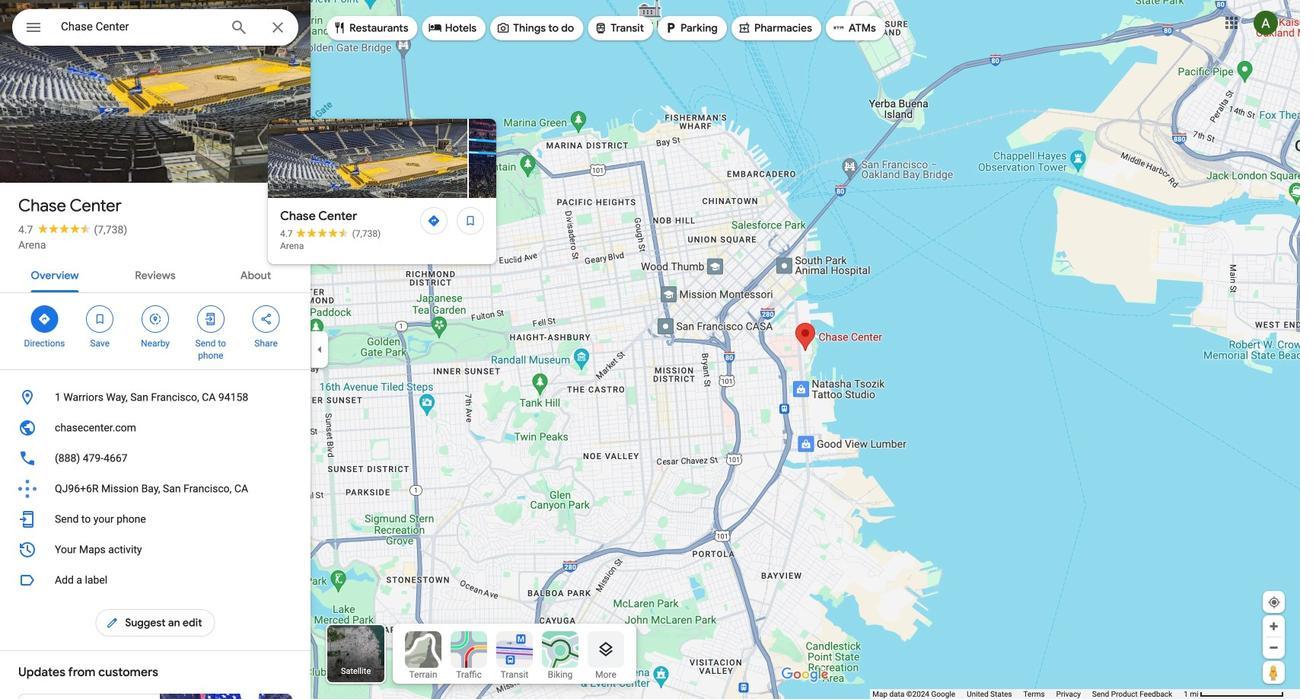 Task type: vqa. For each thing, say whether or not it's contained in the screenshot.
3 days
no



Task type: describe. For each thing, give the bounding box(es) containing it.
chase center main content
[[0, 0, 311, 699]]

show street view coverage image
[[1263, 661, 1286, 684]]

information for chase center region
[[0, 382, 311, 565]]

4.7 stars image
[[33, 224, 94, 233]]

7,738 reviews element
[[94, 224, 127, 236]]

chase center element
[[280, 207, 358, 225]]

show your location image
[[1268, 596, 1282, 609]]

video image
[[469, 119, 669, 198]]

collapse side panel image
[[311, 341, 328, 358]]

photo of chase center image
[[0, 0, 311, 208]]



Task type: locate. For each thing, give the bounding box(es) containing it.
Chase Center field
[[12, 9, 299, 50]]

zoom in image
[[1269, 621, 1280, 632]]

chase center tooltip
[[268, 119, 1301, 264]]

none field inside "chase center" field
[[61, 18, 218, 36]]

None search field
[[12, 9, 299, 50]]

4.7 stars 7,738 reviews image
[[280, 228, 381, 240]]

arena element
[[280, 241, 304, 251]]

tab list inside google maps element
[[0, 256, 311, 292]]

google account: augustus odena  
(augustus@adept.ai) image
[[1254, 11, 1279, 35]]

photo image
[[268, 119, 468, 198]]

tab list
[[0, 256, 311, 292]]

google maps element
[[0, 0, 1301, 699]]

none search field inside google maps element
[[12, 9, 299, 50]]

zoom out image
[[1269, 642, 1280, 653]]

actions for chase center region
[[0, 293, 311, 369]]

None field
[[61, 18, 218, 36]]



